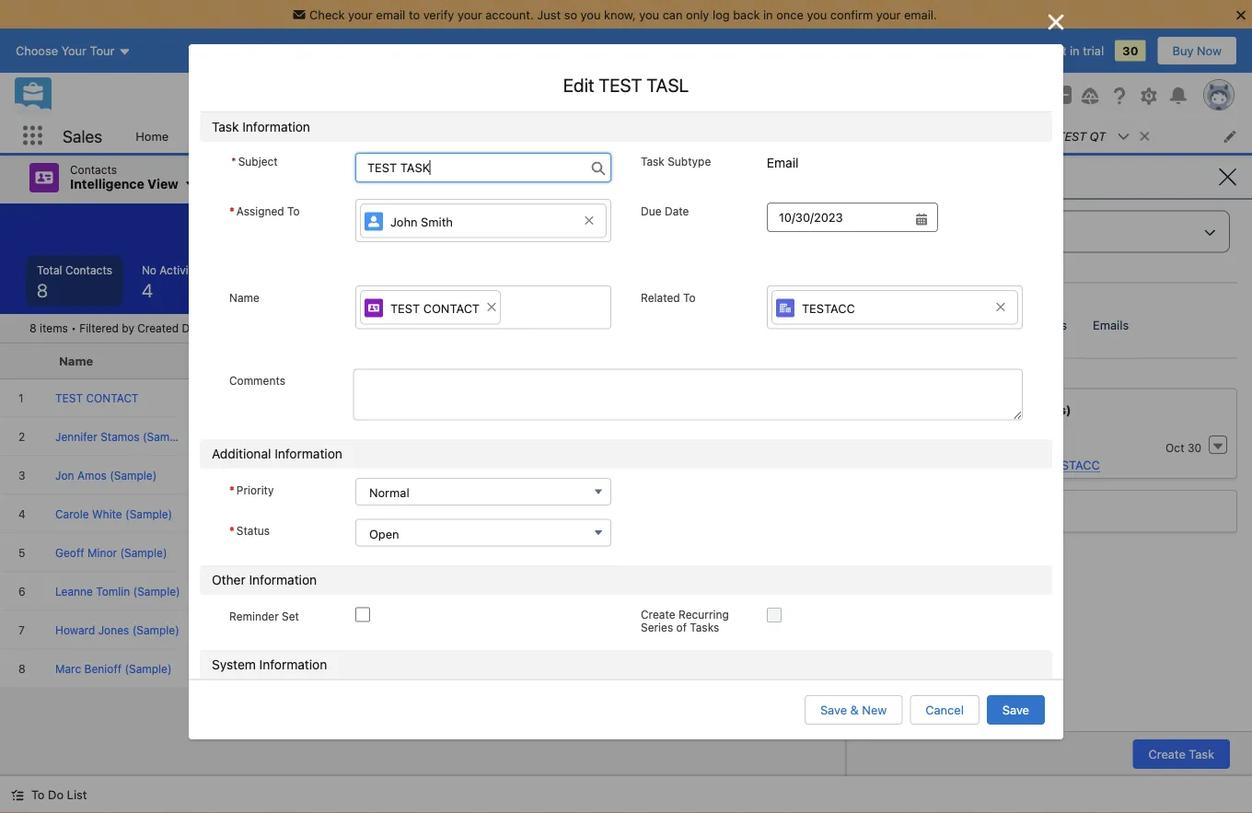 Task type: vqa. For each thing, say whether or not it's contained in the screenshot.
dashboards list item at top right
yes



Task type: locate. For each thing, give the bounding box(es) containing it.
8 left items
[[29, 322, 37, 335]]

1 vertical spatial activity
[[893, 318, 938, 332]]

0 vertical spatial list
[[759, 171, 778, 184]]

account name cell
[[435, 344, 594, 380]]

information
[[243, 119, 310, 134], [275, 447, 343, 462], [249, 573, 317, 588], [259, 657, 327, 673]]

view down email
[[781, 171, 806, 184]]

1 horizontal spatial to
[[288, 205, 300, 217]]

activity inside button
[[893, 318, 938, 332]]

0 vertical spatial name
[[229, 291, 260, 304]]

buyer
[[298, 621, 328, 634]]

1 horizontal spatial 8
[[37, 279, 48, 301]]

contacts right accounts list item
[[368, 129, 419, 143]]

total up items
[[37, 263, 62, 276]]

test
[[599, 74, 643, 96], [1058, 129, 1087, 143], [391, 301, 420, 315], [907, 437, 939, 452]]

create
[[641, 608, 676, 621], [1149, 747, 1186, 761]]

* left status
[[229, 525, 235, 538]]

1 vertical spatial list
[[67, 788, 87, 802]]

0 horizontal spatial name
[[59, 354, 93, 368]]

information up subject
[[243, 119, 310, 134]]

you left can
[[640, 7, 660, 21]]

2 horizontal spatial your
[[877, 7, 901, 21]]

0 horizontal spatial view
[[148, 176, 179, 192]]

to right related
[[684, 291, 696, 304]]

1 horizontal spatial create
[[1149, 747, 1186, 761]]

1 vertical spatial email
[[977, 456, 1007, 470]]

save & new button
[[805, 695, 903, 725]]

contact view settings image
[[595, 163, 645, 193]]

8 up items
[[37, 279, 48, 301]]

4 left related
[[574, 279, 585, 301]]

1 horizontal spatial view
[[781, 171, 806, 184]]

0 up important cell
[[241, 279, 252, 301]]

list
[[125, 119, 1253, 153]]

activity right all
[[893, 318, 938, 332]]

total contacts 8
[[37, 263, 112, 301]]

1 vertical spatial sales
[[298, 466, 326, 479]]

0 horizontal spatial 4
[[142, 279, 153, 301]]

* for assigned to
[[229, 205, 235, 217]]

* left priority
[[229, 484, 235, 497]]

key performance indicators group
[[0, 255, 847, 314]]

view down home
[[148, 176, 179, 192]]

contacts list item
[[357, 119, 454, 153]]

activity inside "dropdown button"
[[960, 403, 1006, 417]]

forecasts link
[[672, 119, 749, 153]]

buy
[[1173, 44, 1194, 58]]

1 vertical spatial create
[[1149, 747, 1186, 761]]

meetings button
[[950, 313, 1028, 358]]

1 horizontal spatial 0 button
[[478, 255, 555, 307]]

contacts up important cell
[[264, 322, 311, 335]]

0 horizontal spatial in
[[764, 7, 773, 21]]

save for save & new
[[821, 703, 848, 717]]

task inside button
[[1190, 747, 1215, 761]]

in right left
[[1070, 44, 1080, 58]]

your left email.
[[877, 7, 901, 21]]

* left subject
[[231, 155, 236, 168]]

None text field
[[356, 153, 612, 182], [767, 203, 939, 232], [356, 153, 612, 182], [767, 203, 939, 232]]

testacc up action image
[[802, 301, 856, 315]]

0 vertical spatial 8
[[37, 279, 48, 301]]

about
[[1010, 456, 1042, 470]]

* for priority
[[229, 484, 235, 497]]

0 button up me, on the top of page
[[230, 255, 284, 307]]

0 horizontal spatial activity
[[160, 263, 199, 276]]

owner
[[620, 219, 649, 229]]

actions cell
[[729, 344, 802, 380]]

30 right the oct
[[1188, 441, 1202, 454]]

text default image left do
[[11, 789, 24, 802]]

me,
[[213, 322, 232, 335]]

0 vertical spatial total
[[37, 263, 62, 276]]

0 horizontal spatial you
[[581, 7, 601, 21]]

list
[[759, 171, 778, 184], [67, 788, 87, 802]]

0 vertical spatial 30
[[1123, 44, 1139, 58]]

1 horizontal spatial total
[[235, 322, 261, 335]]

2 you from the left
[[640, 7, 660, 21]]

list inside group
[[759, 171, 778, 184]]

last activity cell
[[594, 344, 729, 380]]

list view group
[[595, 163, 818, 193]]

1 horizontal spatial list
[[759, 171, 778, 184]]

1 horizontal spatial task
[[641, 155, 665, 168]]

1 horizontal spatial your
[[458, 7, 482, 21]]

test right edit
[[599, 74, 643, 96]]

edit test tasl
[[564, 74, 689, 96]]

contacts up filtered
[[65, 263, 112, 276]]

1 horizontal spatial testacc link
[[1047, 458, 1101, 473]]

view inside button
[[781, 171, 806, 184]]

dashboards list item
[[749, 119, 862, 153]]

row number image
[[0, 344, 48, 379]]

sales for sales
[[63, 126, 102, 146]]

vp
[[298, 582, 312, 595]]

qt
[[1090, 129, 1107, 143]]

0 horizontal spatial your
[[348, 7, 373, 21]]

contacts
[[368, 129, 419, 143], [70, 163, 117, 176], [65, 263, 112, 276], [264, 322, 311, 335]]

1 horizontal spatial sales
[[298, 466, 326, 479]]

to right assigned
[[288, 205, 300, 217]]

text default image right the qt
[[1139, 130, 1152, 143]]

1 horizontal spatial you
[[640, 7, 660, 21]]

information up set
[[249, 573, 317, 588]]

activity
[[160, 263, 199, 276], [893, 318, 938, 332], [960, 403, 1006, 417]]

you
[[581, 7, 601, 21], [640, 7, 660, 21], [807, 7, 827, 21]]

2 your from the left
[[458, 7, 482, 21]]

create task button
[[1134, 740, 1231, 769]]

activity right no
[[160, 263, 199, 276]]

buy now button
[[1158, 36, 1238, 65]]

1 horizontal spatial tasl
[[943, 437, 973, 452]]

0
[[241, 279, 252, 301], [489, 279, 500, 301]]

* left assigned
[[229, 205, 235, 217]]

email left to
[[376, 7, 406, 21]]

save inside button
[[821, 703, 848, 717]]

series
[[641, 621, 674, 634]]

1 vertical spatial text default image
[[11, 789, 24, 802]]

you right so
[[581, 7, 601, 21]]

you right once
[[807, 7, 827, 21]]

2 vertical spatial to
[[31, 788, 45, 802]]

create inside button
[[1149, 747, 1186, 761]]

an
[[961, 456, 974, 470]]

0 right "6" button
[[489, 279, 500, 301]]

0 horizontal spatial list
[[67, 788, 87, 802]]

0 horizontal spatial save
[[821, 703, 848, 717]]

comments
[[229, 375, 286, 388]]

name
[[229, 291, 260, 304], [59, 354, 93, 368]]

1 vertical spatial 8
[[29, 322, 37, 335]]

0 button
[[230, 255, 284, 307], [478, 255, 555, 307]]

1 vertical spatial to
[[684, 291, 696, 304]]

0 horizontal spatial to
[[31, 788, 45, 802]]

test down 6
[[391, 301, 420, 315]]

system information
[[212, 657, 327, 673]]

all
[[875, 318, 890, 332]]

0 vertical spatial task
[[212, 119, 239, 134]]

0 horizontal spatial create
[[641, 608, 676, 621]]

accounts list item
[[259, 119, 357, 153]]

left
[[1049, 44, 1067, 58]]

date,
[[182, 322, 210, 335]]

total right me, on the top of page
[[235, 322, 261, 335]]

1 0 from the left
[[241, 279, 252, 301]]

0 horizontal spatial email
[[376, 7, 406, 21]]

2 save from the left
[[1003, 703, 1030, 717]]

subject
[[238, 155, 278, 168]]

so
[[564, 7, 578, 21]]

1 vertical spatial testacc
[[1047, 458, 1101, 472]]

sales manager
[[298, 466, 374, 479]]

activity for 4
[[160, 263, 199, 276]]

30 right trial
[[1123, 44, 1139, 58]]

smith
[[421, 215, 453, 229]]

information for system information
[[259, 657, 327, 673]]

1 horizontal spatial email
[[977, 456, 1007, 470]]

created
[[138, 322, 179, 335]]

testacc right about
[[1047, 458, 1101, 472]]

list down email
[[759, 171, 778, 184]]

None checkbox
[[767, 608, 782, 623]]

4 inside "no activity 4"
[[142, 279, 153, 301]]

1 horizontal spatial save
[[1003, 703, 1030, 717]]

4
[[142, 279, 153, 301], [574, 279, 585, 301]]

other
[[212, 573, 246, 588]]

4 inside button
[[574, 279, 585, 301]]

reminder
[[229, 610, 279, 623]]

do
[[48, 788, 64, 802]]

inverse image
[[1046, 11, 1068, 33]]

2 4 from the left
[[574, 279, 585, 301]]

* for status
[[229, 525, 235, 538]]

calls
[[1041, 318, 1068, 332]]

email image
[[876, 437, 898, 459]]

4 down no
[[142, 279, 153, 301]]

0 button down the john smith "link"
[[478, 255, 555, 307]]

0 horizontal spatial task
[[212, 119, 239, 134]]

and
[[350, 427, 369, 440]]

save inside "button"
[[1003, 703, 1030, 717]]

1 vertical spatial total
[[235, 322, 261, 335]]

list containing home
[[125, 119, 1253, 153]]

3 your from the left
[[877, 7, 901, 21]]

2 horizontal spatial activity
[[960, 403, 1006, 417]]

0 vertical spatial in
[[764, 7, 773, 21]]

test left the qt
[[1058, 129, 1087, 143]]

system
[[212, 657, 256, 673]]

1 horizontal spatial activity
[[893, 318, 938, 332]]

items
[[40, 322, 68, 335]]

tasl up an
[[943, 437, 973, 452]]

0 horizontal spatial total
[[37, 263, 62, 276]]

feedback
[[949, 44, 1003, 58]]

sales inside 'name' "grid"
[[298, 466, 326, 479]]

check
[[310, 7, 345, 21]]

1 vertical spatial name
[[59, 354, 93, 368]]

reminder set
[[229, 610, 299, 623]]

quotes list item
[[951, 119, 1038, 153]]

1 horizontal spatial name
[[229, 291, 260, 304]]

tasl up forecasts link
[[647, 74, 689, 96]]

0 horizontal spatial text default image
[[11, 789, 24, 802]]

view for list view
[[781, 171, 806, 184]]

1 vertical spatial tasl
[[943, 437, 973, 452]]

1 horizontal spatial in
[[1070, 44, 1080, 58]]

0 horizontal spatial testacc
[[802, 301, 856, 315]]

sent
[[933, 456, 957, 470]]

in right back
[[764, 7, 773, 21]]

2 horizontal spatial to
[[684, 291, 696, 304]]

0 vertical spatial tasl
[[647, 74, 689, 96]]

view for intelligence view
[[148, 176, 179, 192]]

assigned to
[[237, 205, 300, 217]]

1 save from the left
[[821, 703, 848, 717]]

quotes
[[962, 129, 1003, 143]]

2 vertical spatial task
[[1190, 747, 1215, 761]]

1 4 from the left
[[142, 279, 153, 301]]

cell
[[435, 379, 594, 417], [594, 379, 729, 417], [729, 379, 802, 417], [802, 379, 848, 417], [594, 417, 729, 456], [594, 456, 729, 495], [250, 495, 290, 533], [729, 495, 802, 533], [802, 495, 848, 533], [250, 533, 290, 572], [594, 533, 729, 572], [594, 572, 729, 611], [435, 611, 594, 649], [802, 611, 848, 649], [435, 649, 594, 688], [594, 649, 729, 688]]

1 horizontal spatial testacc
[[1047, 458, 1101, 472]]

to for related to
[[684, 291, 696, 304]]

test up you
[[907, 437, 939, 452]]

save left &
[[821, 703, 848, 717]]

create inside create recurring series of tasks
[[641, 608, 676, 621]]

name up me, on the top of page
[[229, 291, 260, 304]]

leave feedback
[[913, 44, 1003, 58]]

trial
[[1083, 44, 1105, 58]]

test inside 'list item'
[[1058, 129, 1087, 143]]

opportunities list item
[[454, 119, 576, 153]]

sales down additional information
[[298, 466, 326, 479]]

upcoming activity (in 3 days)
[[896, 403, 1072, 417]]

testacc link up action image
[[772, 290, 1019, 325]]

save
[[821, 703, 848, 717], [1003, 703, 1030, 717]]

your right check
[[348, 7, 373, 21]]

save right cancel button
[[1003, 703, 1030, 717]]

text default image
[[1139, 130, 1152, 143], [11, 789, 24, 802]]

list right do
[[67, 788, 87, 802]]

0 vertical spatial email
[[376, 7, 406, 21]]

0 vertical spatial text default image
[[1139, 130, 1152, 143]]

1 horizontal spatial text default image
[[1139, 130, 1152, 143]]

contacts up 'intelligence'
[[70, 163, 117, 176]]

quotes link
[[951, 119, 1014, 153]]

1 horizontal spatial 4
[[574, 279, 585, 301]]

task information
[[212, 119, 310, 134]]

total inside total contacts 8
[[37, 263, 62, 276]]

0 vertical spatial activity
[[160, 263, 199, 276]]

1 vertical spatial in
[[1070, 44, 1080, 58]]

contacts inside list item
[[368, 129, 419, 143]]

task subtype
[[641, 155, 711, 168]]

0 vertical spatial sales
[[63, 126, 102, 146]]

save for save
[[1003, 703, 1030, 717]]

john smith
[[391, 215, 453, 229]]

1 vertical spatial task
[[641, 155, 665, 168]]

testacc inside testacc link
[[802, 301, 856, 315]]

testacc link right about
[[1047, 458, 1101, 473]]

sales
[[63, 126, 102, 146], [298, 466, 326, 479]]

name down "•"
[[59, 354, 93, 368]]

create recurring series of tasks
[[641, 608, 729, 634]]

can
[[663, 7, 683, 21]]

reports
[[873, 129, 916, 143]]

customer
[[315, 582, 366, 595]]

your
[[348, 7, 373, 21], [458, 7, 482, 21], [877, 7, 901, 21]]

name button
[[48, 344, 250, 379]]

0 vertical spatial create
[[641, 608, 676, 621]]

0 horizontal spatial 0
[[241, 279, 252, 301]]

2 horizontal spatial you
[[807, 7, 827, 21]]

0 vertical spatial testacc
[[802, 301, 856, 315]]

task
[[212, 119, 239, 134], [641, 155, 665, 168], [1190, 747, 1215, 761]]

1 horizontal spatial 0
[[489, 279, 500, 301]]

6
[[416, 279, 427, 301]]

0 horizontal spatial testacc link
[[772, 290, 1019, 325]]

sales up 'intelligence'
[[63, 126, 102, 146]]

information down the buyer
[[259, 657, 327, 673]]

activity for (in
[[960, 403, 1006, 417]]

0 vertical spatial to
[[288, 205, 300, 217]]

create task group
[[1134, 740, 1231, 769]]

2 vertical spatial activity
[[960, 403, 1006, 417]]

normal
[[369, 486, 410, 500]]

0 horizontal spatial sales
[[63, 126, 102, 146]]

test contact link
[[360, 290, 501, 325]]

activity inside "no activity 4"
[[160, 263, 199, 276]]

your right verify
[[458, 7, 482, 21]]

information down president
[[275, 447, 343, 462]]

important cell
[[250, 344, 290, 380]]

2 horizontal spatial task
[[1190, 747, 1215, 761]]

meetings
[[963, 318, 1015, 332]]

list item
[[1038, 119, 1160, 153]]

to for assigned to
[[288, 205, 300, 217]]

to left do
[[31, 788, 45, 802]]

0 horizontal spatial 8
[[29, 322, 37, 335]]

1 vertical spatial 30
[[1188, 441, 1202, 454]]

8 inside total contacts 8
[[37, 279, 48, 301]]

0 horizontal spatial 0 button
[[230, 255, 284, 307]]

group
[[730, 211, 818, 237]]

other information
[[212, 573, 317, 588]]

activity left (in
[[960, 403, 1006, 417]]

information for additional information
[[275, 447, 343, 462]]

email right an
[[977, 456, 1007, 470]]



Task type: describe. For each thing, give the bounding box(es) containing it.
leads
[[191, 129, 224, 143]]

contacts inside total contacts 8
[[65, 263, 112, 276]]

calendar list item
[[576, 119, 672, 153]]

8 items • filtered by created date, me, total contacts
[[29, 322, 311, 335]]

test tasl link
[[907, 437, 973, 452]]

leave
[[913, 44, 946, 58]]

opportunities link
[[454, 119, 552, 153]]

contact
[[423, 301, 480, 315]]

manager
[[329, 466, 374, 479]]

ceo
[[373, 427, 396, 440]]

recurring
[[679, 608, 729, 621]]

1 you from the left
[[581, 7, 601, 21]]

save & new
[[821, 703, 887, 717]]

intelligence view
[[70, 176, 179, 192]]

home
[[136, 129, 169, 143]]

* left the qt
[[1049, 129, 1054, 143]]

you
[[909, 456, 930, 470]]

home link
[[125, 119, 180, 153]]

buy now
[[1173, 44, 1222, 58]]

task for task information
[[212, 119, 239, 134]]

executive officer
[[298, 660, 387, 672]]

cancel
[[926, 703, 964, 717]]

related to
[[641, 291, 696, 304]]

3
[[1028, 403, 1036, 417]]

forecasts
[[683, 129, 738, 143]]

oct 30
[[1166, 441, 1202, 454]]

leads link
[[180, 119, 235, 153]]

dashboards link
[[749, 119, 838, 153]]

create for create task
[[1149, 747, 1186, 761]]

officer
[[351, 660, 387, 672]]

0 vertical spatial testacc link
[[772, 290, 1019, 325]]

dashboards
[[760, 129, 827, 143]]

open button
[[356, 519, 612, 547]]

leads list item
[[180, 119, 259, 153]]

test tasl
[[907, 437, 973, 452]]

testacc inside you sent an email about testacc
[[1047, 458, 1101, 472]]

name inside name button
[[59, 354, 93, 368]]

1 0 button from the left
[[230, 255, 284, 307]]

opportunities
[[465, 129, 541, 143]]

name grid
[[0, 344, 848, 689]]

6 button
[[404, 255, 471, 307]]

once
[[777, 7, 804, 21]]

additional information
[[212, 447, 343, 462]]

additional
[[212, 447, 271, 462]]

date
[[665, 205, 689, 217]]

Comments text field
[[353, 369, 1023, 421]]

upcoming
[[896, 403, 957, 417]]

action image
[[802, 344, 848, 379]]

1 your from the left
[[348, 7, 373, 21]]

list view button
[[747, 163, 818, 193]]

0 horizontal spatial tasl
[[647, 74, 689, 96]]

cancel button
[[910, 695, 980, 725]]

tasks
[[690, 621, 720, 634]]

due date
[[641, 205, 689, 217]]

3 you from the left
[[807, 7, 827, 21]]

leave feedback link
[[913, 44, 1003, 58]]

executive
[[298, 660, 347, 672]]

8 items • filtered by created date, me, total contacts status
[[29, 322, 311, 335]]

president
[[298, 427, 347, 440]]

log
[[713, 7, 730, 21]]

reports list item
[[862, 119, 951, 153]]

no
[[142, 263, 157, 276]]

(in
[[1009, 403, 1025, 417]]

2 0 button from the left
[[478, 255, 555, 307]]

emails button
[[1081, 313, 1142, 358]]

row number cell
[[0, 344, 48, 380]]

name cell
[[48, 344, 250, 380]]

check your email to verify your account. just so you know, you can only log back in once you confirm your email.
[[310, 7, 938, 21]]

now
[[1198, 44, 1222, 58]]

to do list button
[[0, 777, 98, 813]]

* subject
[[231, 155, 278, 168]]

calls button
[[1028, 313, 1081, 358]]

1 vertical spatial testacc link
[[1047, 458, 1101, 473]]

intelligence
[[70, 176, 144, 192]]

1 horizontal spatial 30
[[1188, 441, 1202, 454]]

test contact
[[391, 301, 480, 315]]

by
[[122, 322, 134, 335]]

create task
[[1149, 747, 1215, 761]]

create for create recurring series of tasks
[[641, 608, 676, 621]]

0 horizontal spatial 30
[[1123, 44, 1139, 58]]

president and ceo
[[298, 427, 396, 440]]

text default image inside to do list button
[[11, 789, 24, 802]]

to
[[409, 7, 420, 21]]

just
[[537, 7, 561, 21]]

set
[[282, 610, 299, 623]]

email inside you sent an email about testacc
[[977, 456, 1007, 470]]

account.
[[486, 7, 534, 21]]

calendar link
[[576, 119, 648, 153]]

task for task subtype
[[641, 155, 665, 168]]

filtered
[[79, 322, 119, 335]]

days)
[[1039, 403, 1072, 417]]

to do list
[[31, 788, 87, 802]]

action cell
[[802, 344, 848, 380]]

8/28/2024
[[602, 624, 656, 637]]

know,
[[604, 7, 636, 21]]

to inside to do list button
[[31, 788, 45, 802]]

information for other information
[[249, 573, 317, 588]]

of
[[677, 621, 687, 634]]

oct
[[1166, 441, 1185, 454]]

due
[[641, 205, 662, 217]]

edit
[[564, 74, 595, 96]]

sales for sales manager
[[298, 466, 326, 479]]

information for task information
[[243, 119, 310, 134]]

reports link
[[862, 119, 927, 153]]

upcoming activity (in 3 days) button
[[864, 401, 1236, 418]]

subtype
[[668, 155, 711, 168]]

confirm
[[831, 7, 873, 21]]

list item containing *
[[1038, 119, 1160, 153]]

normal button
[[356, 478, 612, 506]]

all activity
[[875, 318, 938, 332]]

contacts link
[[357, 119, 430, 153]]

•
[[71, 322, 76, 335]]

priority
[[237, 484, 274, 497]]

4 button
[[563, 255, 651, 307]]

2 0 from the left
[[489, 279, 500, 301]]

no activity 4
[[142, 263, 199, 301]]

title cell
[[290, 344, 435, 380]]

email.
[[905, 7, 938, 21]]



